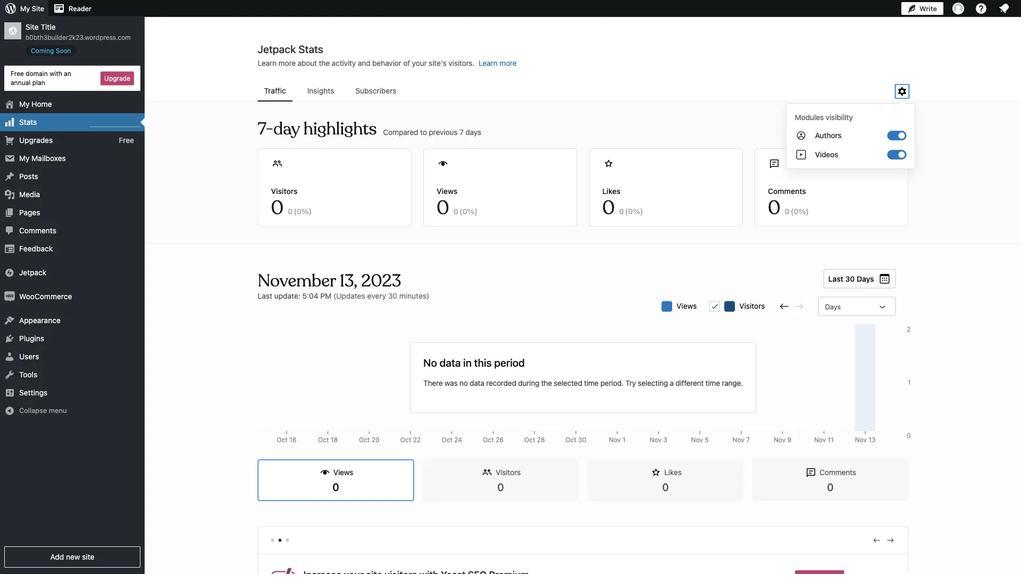 Task type: describe. For each thing, give the bounding box(es) containing it.
%) for visitors 0 0 ( 0 %)
[[302, 207, 312, 216]]

jetpack stats learn more about the activity and behavior of your site's visitors. learn more
[[258, 43, 517, 68]]

tooltip containing modules visibility
[[781, 98, 916, 169]]

views for views 0 0 ( 0 %)
[[437, 187, 458, 195]]

nov 3
[[650, 436, 667, 444]]

days inside dropdown button
[[825, 303, 841, 311]]

oct 16
[[277, 436, 296, 444]]

minutes)
[[399, 291, 429, 300]]

modules visibility
[[795, 113, 853, 122]]

100,000 for 100,000
[[886, 436, 911, 444]]

none checkbox inside jetpack stats 'main content'
[[710, 301, 720, 312]]

no
[[423, 356, 437, 369]]

appearance link
[[0, 312, 145, 330]]

30 for oct
[[578, 436, 586, 444]]

coming soon
[[31, 47, 71, 54]]

there was no data recorded during the selected time period. try selecting a different time range.
[[423, 379, 743, 388]]

26
[[496, 436, 504, 444]]

add new site
[[50, 553, 94, 562]]

recorded
[[486, 379, 516, 388]]

oct for oct 18
[[318, 436, 329, 444]]

22
[[413, 436, 421, 444]]

update:
[[274, 291, 300, 300]]

7-day highlights
[[258, 118, 377, 140]]

authors
[[815, 131, 842, 140]]

days button
[[818, 297, 896, 316]]

1 vertical spatial the
[[541, 379, 552, 388]]

pager controls element
[[258, 527, 908, 554]]

comments for comments 0 0 ( 0 %)
[[768, 187, 806, 195]]

activity
[[332, 59, 356, 68]]

11
[[828, 436, 834, 444]]

mailboxes
[[32, 154, 66, 163]]

different
[[676, 379, 704, 388]]

nov 11
[[814, 436, 834, 444]]

learn more link
[[479, 59, 517, 68]]

img image for woocommerce
[[4, 292, 15, 302]]

nov 5
[[691, 436, 709, 444]]

this
[[474, 356, 492, 369]]

0 horizontal spatial 7
[[460, 128, 464, 136]]

of
[[403, 59, 410, 68]]

days inside button
[[857, 274, 874, 283]]

likes 0 0 ( 0 %)
[[602, 187, 643, 220]]

visitors.
[[449, 59, 475, 68]]

30 for last
[[845, 274, 855, 283]]

pages link
[[0, 204, 145, 222]]

nov for nov 1
[[609, 436, 621, 444]]

upgrade button
[[101, 71, 134, 85]]

2023
[[361, 270, 401, 292]]

comments 0
[[820, 468, 856, 493]]

jetpack link
[[0, 264, 145, 282]]

0 inside the views 0
[[333, 481, 339, 493]]

days
[[466, 128, 481, 136]]

( for comments 0 0 ( 0 %)
[[791, 207, 794, 216]]

( for likes 0 0 ( 0 %)
[[625, 207, 628, 216]]

my mailboxes link
[[0, 150, 145, 168]]

1 vertical spatial data
[[470, 379, 484, 388]]

last 30 days button
[[824, 269, 896, 289]]

free for free domain with an annual plan
[[11, 70, 24, 77]]

oct 30
[[566, 436, 586, 444]]

9
[[787, 436, 792, 444]]

views 0 0 ( 0 %)
[[437, 187, 478, 220]]

nov 13
[[855, 436, 876, 444]]

visitors 0
[[496, 468, 521, 493]]

woocommerce link
[[0, 288, 145, 306]]

jetpack
[[19, 268, 46, 277]]

add new site link
[[4, 547, 140, 568]]

0 inside 100,000 2 1 0
[[907, 432, 911, 440]]

stats
[[19, 118, 37, 127]]

november 13, 2023 last update: 5:04 pm (updates every 30 minutes)
[[258, 270, 429, 300]]

18
[[331, 436, 338, 444]]

subscribers
[[355, 86, 396, 95]]

100,000 for 100,000 2 1 0
[[886, 326, 911, 333]]

media
[[19, 190, 40, 199]]

my for my mailboxes
[[19, 154, 30, 163]]

about
[[298, 59, 317, 68]]

0 horizontal spatial 1
[[623, 436, 626, 444]]

highest hourly views 0 image
[[90, 120, 140, 127]]

13,
[[340, 270, 357, 292]]

13
[[869, 436, 876, 444]]

oct 20
[[359, 436, 380, 444]]

views for views
[[677, 302, 697, 310]]

an
[[64, 70, 71, 77]]

collapse
[[19, 407, 47, 415]]

free domain with an annual plan
[[11, 70, 71, 86]]

coming
[[31, 47, 54, 54]]

menu inside jetpack stats 'main content'
[[258, 81, 896, 102]]

with
[[50, 70, 62, 77]]

3
[[663, 436, 667, 444]]

during
[[518, 379, 539, 388]]

%) for comments 0 0 ( 0 %)
[[799, 207, 809, 216]]

posts
[[19, 172, 38, 181]]

2 time from the left
[[706, 379, 720, 388]]

oct 24
[[442, 436, 462, 444]]

likes for likes 0 0 ( 0 %)
[[602, 187, 621, 195]]

feedback link
[[0, 240, 145, 258]]

nov for nov 9
[[774, 436, 786, 444]]

nov for nov 5
[[691, 436, 703, 444]]

media link
[[0, 186, 145, 204]]

5:04
[[302, 291, 318, 300]]

new
[[66, 553, 80, 562]]

add
[[50, 553, 64, 562]]

last 30 days
[[828, 274, 874, 283]]

100,000 2 1 0
[[886, 326, 911, 440]]

next image
[[886, 536, 895, 545]]

settings link
[[0, 384, 145, 402]]

24
[[454, 436, 462, 444]]

previous image
[[872, 536, 882, 545]]

visitors for visitors 0
[[496, 468, 521, 477]]

manage your notifications image
[[998, 2, 1011, 15]]

oct for oct 30
[[566, 436, 577, 444]]

users link
[[0, 348, 145, 366]]

visitors for visitors
[[739, 302, 765, 310]]

1 inside 100,000 2 1 0
[[908, 379, 911, 386]]

there
[[423, 379, 443, 388]]

visitors for visitors 0 0 ( 0 %)
[[271, 187, 298, 195]]

learn
[[258, 59, 277, 68]]

traffic
[[264, 86, 286, 95]]



Task type: vqa. For each thing, say whether or not it's contained in the screenshot.
Views within Views 0
yes



Task type: locate. For each thing, give the bounding box(es) containing it.
collapse menu
[[19, 407, 67, 415]]

30 inside november 13, 2023 last update: 5:04 pm (updates every 30 minutes)
[[388, 291, 397, 300]]

nov left 3
[[650, 436, 662, 444]]

nov
[[609, 436, 621, 444], [650, 436, 662, 444], [691, 436, 703, 444], [733, 436, 745, 444], [774, 436, 786, 444], [814, 436, 826, 444], [855, 436, 867, 444]]

selected
[[554, 379, 582, 388]]

to
[[420, 128, 427, 136]]

time left period.
[[584, 379, 599, 388]]

nov left the '9'
[[774, 436, 786, 444]]

my
[[20, 5, 30, 12], [19, 100, 30, 109], [19, 154, 30, 163]]

0 vertical spatial 100,000
[[886, 326, 911, 333]]

insights
[[307, 86, 334, 95]]

100,000
[[886, 326, 911, 333], [886, 436, 911, 444]]

data
[[440, 356, 461, 369], [470, 379, 484, 388]]

20
[[372, 436, 380, 444]]

days up the days dropdown button
[[857, 274, 874, 283]]

0 vertical spatial free
[[11, 70, 24, 77]]

free down highest hourly views 0 image
[[119, 136, 134, 145]]

and
[[358, 59, 370, 68]]

2 vertical spatial visitors
[[496, 468, 521, 477]]

0 vertical spatial views
[[437, 187, 458, 195]]

views
[[437, 187, 458, 195], [677, 302, 697, 310], [333, 468, 353, 477]]

0 horizontal spatial 30
[[388, 291, 397, 300]]

7 nov from the left
[[855, 436, 867, 444]]

compared
[[383, 128, 418, 136]]

( inside comments 0 0 ( 0 %)
[[791, 207, 794, 216]]

pm
[[320, 291, 332, 300]]

tooltip
[[781, 98, 916, 169]]

the
[[319, 59, 330, 68], [541, 379, 552, 388]]

1 horizontal spatial time
[[706, 379, 720, 388]]

last inside button
[[828, 274, 843, 283]]

title
[[41, 23, 56, 31]]

tools
[[19, 370, 37, 379]]

no
[[460, 379, 468, 388]]

your
[[412, 59, 427, 68]]

day
[[273, 118, 300, 140]]

1 vertical spatial 100,000
[[886, 436, 911, 444]]

2 %) from the left
[[467, 207, 478, 216]]

my for my site
[[20, 5, 30, 12]]

1 horizontal spatial free
[[119, 136, 134, 145]]

0 vertical spatial data
[[440, 356, 461, 369]]

free inside free domain with an annual plan
[[11, 70, 24, 77]]

1 horizontal spatial 1
[[908, 379, 911, 386]]

1 vertical spatial free
[[119, 136, 134, 145]]

comments for comments
[[19, 226, 56, 235]]

0 horizontal spatial comments
[[19, 226, 56, 235]]

jetpack stats main content
[[145, 42, 1021, 574]]

likes inside likes 0 0 ( 0 %)
[[602, 187, 621, 195]]

my up posts
[[19, 154, 30, 163]]

settings
[[19, 389, 48, 397]]

5 nov from the left
[[774, 436, 786, 444]]

the inside jetpack stats learn more about the activity and behavior of your site's visitors. learn more
[[319, 59, 330, 68]]

2 horizontal spatial comments
[[820, 468, 856, 477]]

2 horizontal spatial views
[[677, 302, 697, 310]]

0 vertical spatial comments
[[768, 187, 806, 195]]

learn more
[[479, 59, 517, 68]]

1 vertical spatial views
[[677, 302, 697, 310]]

2 vertical spatial 30
[[578, 436, 586, 444]]

domain
[[26, 70, 48, 77]]

oct for oct 28
[[524, 436, 535, 444]]

img image left "woocommerce"
[[4, 292, 15, 302]]

last up the days dropdown button
[[828, 274, 843, 283]]

site inside site title b0bth3builder2k23.wordpress.com
[[26, 23, 39, 31]]

b0bth3builder2k23.wordpress.com
[[26, 34, 131, 41]]

was
[[445, 379, 458, 388]]

1 ( from the left
[[294, 207, 297, 216]]

in
[[463, 356, 472, 369]]

2 horizontal spatial 30
[[845, 274, 855, 283]]

nov for nov 3
[[650, 436, 662, 444]]

site left title on the top left of the page
[[26, 23, 39, 31]]

nov for nov 7
[[733, 436, 745, 444]]

0 vertical spatial likes
[[602, 187, 621, 195]]

last inside november 13, 2023 last update: 5:04 pm (updates every 30 minutes)
[[258, 291, 272, 300]]

1 nov from the left
[[609, 436, 621, 444]]

videos
[[815, 150, 838, 159]]

insights link
[[301, 81, 341, 101]]

0 vertical spatial last
[[828, 274, 843, 283]]

2 oct from the left
[[318, 436, 329, 444]]

0 horizontal spatial views
[[333, 468, 353, 477]]

1 horizontal spatial likes
[[664, 468, 682, 477]]

oct left 18
[[318, 436, 329, 444]]

0 vertical spatial 30
[[845, 274, 855, 283]]

1 oct from the left
[[277, 436, 288, 444]]

nov for nov 13
[[855, 436, 867, 444]]

%) for views 0 0 ( 0 %)
[[467, 207, 478, 216]]

1 100,000 from the top
[[886, 326, 911, 333]]

oct for oct 16
[[277, 436, 288, 444]]

my mailboxes
[[19, 154, 66, 163]]

2 nov from the left
[[650, 436, 662, 444]]

subscribers link
[[349, 81, 403, 101]]

(updates
[[334, 291, 365, 300]]

oct left 20
[[359, 436, 370, 444]]

plugins
[[19, 334, 44, 343]]

days
[[857, 274, 874, 283], [825, 303, 841, 311]]

nov right oct 30
[[609, 436, 621, 444]]

home
[[32, 100, 52, 109]]

0 horizontal spatial days
[[825, 303, 841, 311]]

period.
[[600, 379, 624, 388]]

days down last 30 days
[[825, 303, 841, 311]]

1 horizontal spatial views
[[437, 187, 458, 195]]

0 inside the comments 0
[[827, 481, 834, 493]]

comments for comments 0
[[820, 468, 856, 477]]

stats link
[[0, 113, 145, 131]]

oct left 28
[[524, 436, 535, 444]]

2 100,000 from the top
[[886, 436, 911, 444]]

nov 1
[[609, 436, 626, 444]]

comments inside comments 0 0 ( 0 %)
[[768, 187, 806, 195]]

0 horizontal spatial free
[[11, 70, 24, 77]]

1 %) from the left
[[302, 207, 312, 216]]

4 ( from the left
[[791, 207, 794, 216]]

site up title on the top left of the page
[[32, 5, 44, 12]]

my left reader link
[[20, 5, 30, 12]]

1 vertical spatial 1
[[623, 436, 626, 444]]

oct right 28
[[566, 436, 577, 444]]

2 vertical spatial views
[[333, 468, 353, 477]]

upgrade
[[104, 75, 130, 82]]

highlights
[[304, 118, 377, 140]]

nov for nov 11
[[814, 436, 826, 444]]

my for my home
[[19, 100, 30, 109]]

7-
[[258, 118, 273, 140]]

1 vertical spatial likes
[[664, 468, 682, 477]]

2 vertical spatial my
[[19, 154, 30, 163]]

my left home
[[19, 100, 30, 109]]

1 horizontal spatial 7
[[746, 436, 750, 444]]

my home
[[19, 100, 52, 109]]

1 horizontal spatial visitors
[[496, 468, 521, 477]]

data right no
[[470, 379, 484, 388]]

7 oct from the left
[[524, 436, 535, 444]]

%) inside likes 0 0 ( 0 %)
[[633, 207, 643, 216]]

1 time from the left
[[584, 379, 599, 388]]

0 horizontal spatial the
[[319, 59, 330, 68]]

menu
[[258, 81, 896, 102]]

0 vertical spatial the
[[319, 59, 330, 68]]

( inside likes 0 0 ( 0 %)
[[625, 207, 628, 216]]

img image left 'jetpack'
[[4, 268, 15, 278]]

30 left nov 1
[[578, 436, 586, 444]]

last left update:
[[258, 291, 272, 300]]

3 oct from the left
[[359, 436, 370, 444]]

1 vertical spatial comments
[[19, 226, 56, 235]]

8 oct from the left
[[566, 436, 577, 444]]

annual plan
[[11, 79, 45, 86]]

1 vertical spatial 30
[[388, 291, 397, 300]]

1 vertical spatial last
[[258, 291, 272, 300]]

2 ( from the left
[[459, 207, 462, 216]]

3 nov from the left
[[691, 436, 703, 444]]

help image
[[975, 2, 988, 15]]

%) for likes 0 0 ( 0 %)
[[633, 207, 643, 216]]

behavior
[[372, 59, 401, 68]]

a
[[670, 379, 674, 388]]

likes inside likes 0
[[664, 468, 682, 477]]

30 right every
[[388, 291, 397, 300]]

1 img image from the top
[[4, 268, 15, 278]]

0 horizontal spatial visitors
[[271, 187, 298, 195]]

1 horizontal spatial days
[[857, 274, 874, 283]]

7 left days
[[460, 128, 464, 136]]

0 horizontal spatial last
[[258, 291, 272, 300]]

visitors 0 0 ( 0 %)
[[271, 187, 312, 220]]

3 %) from the left
[[633, 207, 643, 216]]

oct for oct 20
[[359, 436, 370, 444]]

6 nov from the left
[[814, 436, 826, 444]]

nov 9
[[774, 436, 792, 444]]

likes 0
[[662, 468, 682, 493]]

None checkbox
[[710, 301, 720, 312]]

oct for oct 26
[[483, 436, 494, 444]]

%) inside views 0 0 ( 0 %)
[[467, 207, 478, 216]]

visibility
[[826, 113, 853, 122]]

0 vertical spatial 7
[[460, 128, 464, 136]]

16
[[289, 436, 296, 444]]

1 horizontal spatial 30
[[578, 436, 586, 444]]

5 oct from the left
[[442, 436, 453, 444]]

100,000 right "13"
[[886, 436, 911, 444]]

nov left 5
[[691, 436, 703, 444]]

views inside views 0 0 ( 0 %)
[[437, 187, 458, 195]]

site
[[32, 5, 44, 12], [26, 23, 39, 31]]

data left in
[[440, 356, 461, 369]]

3 ( from the left
[[625, 207, 628, 216]]

time
[[584, 379, 599, 388], [706, 379, 720, 388]]

views inside the views 0
[[333, 468, 353, 477]]

0 horizontal spatial time
[[584, 379, 599, 388]]

time left 'range.'
[[706, 379, 720, 388]]

tools link
[[0, 366, 145, 384]]

write link
[[901, 0, 944, 17]]

nov right 5
[[733, 436, 745, 444]]

100,000 down the days dropdown button
[[886, 326, 911, 333]]

likes for likes 0
[[664, 468, 682, 477]]

oct left 24
[[442, 436, 453, 444]]

( inside views 0 0 ( 0 %)
[[459, 207, 462, 216]]

posts link
[[0, 168, 145, 186]]

1 horizontal spatial comments
[[768, 187, 806, 195]]

period
[[494, 356, 525, 369]]

7 left the nov 9
[[746, 436, 750, 444]]

%) inside comments 0 0 ( 0 %)
[[799, 207, 809, 216]]

1 vertical spatial 7
[[746, 436, 750, 444]]

img image inside "jetpack" link
[[4, 268, 15, 278]]

nov 7
[[733, 436, 750, 444]]

selecting
[[638, 379, 668, 388]]

1 vertical spatial my
[[19, 100, 30, 109]]

free for free
[[119, 136, 134, 145]]

4 nov from the left
[[733, 436, 745, 444]]

site
[[82, 553, 94, 562]]

feedback
[[19, 244, 53, 253]]

0 vertical spatial days
[[857, 274, 874, 283]]

0 inside likes 0
[[662, 481, 669, 493]]

oct 28
[[524, 436, 545, 444]]

oct for oct 22
[[400, 436, 411, 444]]

menu containing traffic
[[258, 81, 896, 102]]

write
[[920, 5, 937, 12]]

my site link
[[0, 0, 48, 17]]

1 vertical spatial img image
[[4, 292, 15, 302]]

2 vertical spatial comments
[[820, 468, 856, 477]]

1 vertical spatial site
[[26, 23, 39, 31]]

img image inside woocommerce link
[[4, 292, 15, 302]]

oct 18
[[318, 436, 338, 444]]

2 img image from the top
[[4, 292, 15, 302]]

1 vertical spatial days
[[825, 303, 841, 311]]

4 oct from the left
[[400, 436, 411, 444]]

range.
[[722, 379, 743, 388]]

nov left 11
[[814, 436, 826, 444]]

( inside visitors 0 0 ( 0 %)
[[294, 207, 297, 216]]

0 inside the visitors 0
[[497, 481, 504, 493]]

oct left 22
[[400, 436, 411, 444]]

the right about on the left top of the page
[[319, 59, 330, 68]]

nov left "13"
[[855, 436, 867, 444]]

modules
[[795, 113, 824, 122]]

5
[[705, 436, 709, 444]]

more
[[278, 59, 296, 68]]

oct left 16
[[277, 436, 288, 444]]

oct left 26
[[483, 436, 494, 444]]

0 vertical spatial img image
[[4, 268, 15, 278]]

1 horizontal spatial data
[[470, 379, 484, 388]]

1 vertical spatial visitors
[[739, 302, 765, 310]]

1 horizontal spatial the
[[541, 379, 552, 388]]

%) inside visitors 0 0 ( 0 %)
[[302, 207, 312, 216]]

no data in this period
[[423, 356, 525, 369]]

( for views 0 0 ( 0 %)
[[459, 207, 462, 216]]

0 vertical spatial site
[[32, 5, 44, 12]]

free up annual plan
[[11, 70, 24, 77]]

0 vertical spatial visitors
[[271, 187, 298, 195]]

oct for oct 24
[[442, 436, 453, 444]]

my profile image
[[953, 3, 964, 14]]

oct
[[277, 436, 288, 444], [318, 436, 329, 444], [359, 436, 370, 444], [400, 436, 411, 444], [442, 436, 453, 444], [483, 436, 494, 444], [524, 436, 535, 444], [566, 436, 577, 444]]

0 horizontal spatial likes
[[602, 187, 621, 195]]

try
[[626, 379, 636, 388]]

1 horizontal spatial last
[[828, 274, 843, 283]]

0 vertical spatial 1
[[908, 379, 911, 386]]

pages
[[19, 208, 40, 217]]

0 horizontal spatial data
[[440, 356, 461, 369]]

2 horizontal spatial visitors
[[739, 302, 765, 310]]

oct 26
[[483, 436, 504, 444]]

visitors inside visitors 0 0 ( 0 %)
[[271, 187, 298, 195]]

img image
[[4, 268, 15, 278], [4, 292, 15, 302]]

site title b0bth3builder2k23.wordpress.com
[[26, 23, 131, 41]]

( for visitors 0 0 ( 0 %)
[[294, 207, 297, 216]]

0 vertical spatial my
[[20, 5, 30, 12]]

30 inside button
[[845, 274, 855, 283]]

28
[[537, 436, 545, 444]]

views for views 0
[[333, 468, 353, 477]]

30 up the days dropdown button
[[845, 274, 855, 283]]

6 oct from the left
[[483, 436, 494, 444]]

img image for jetpack
[[4, 268, 15, 278]]

%)
[[302, 207, 312, 216], [467, 207, 478, 216], [633, 207, 643, 216], [799, 207, 809, 216]]

traffic link
[[258, 81, 292, 101]]

the right during
[[541, 379, 552, 388]]

4 %) from the left
[[799, 207, 809, 216]]



